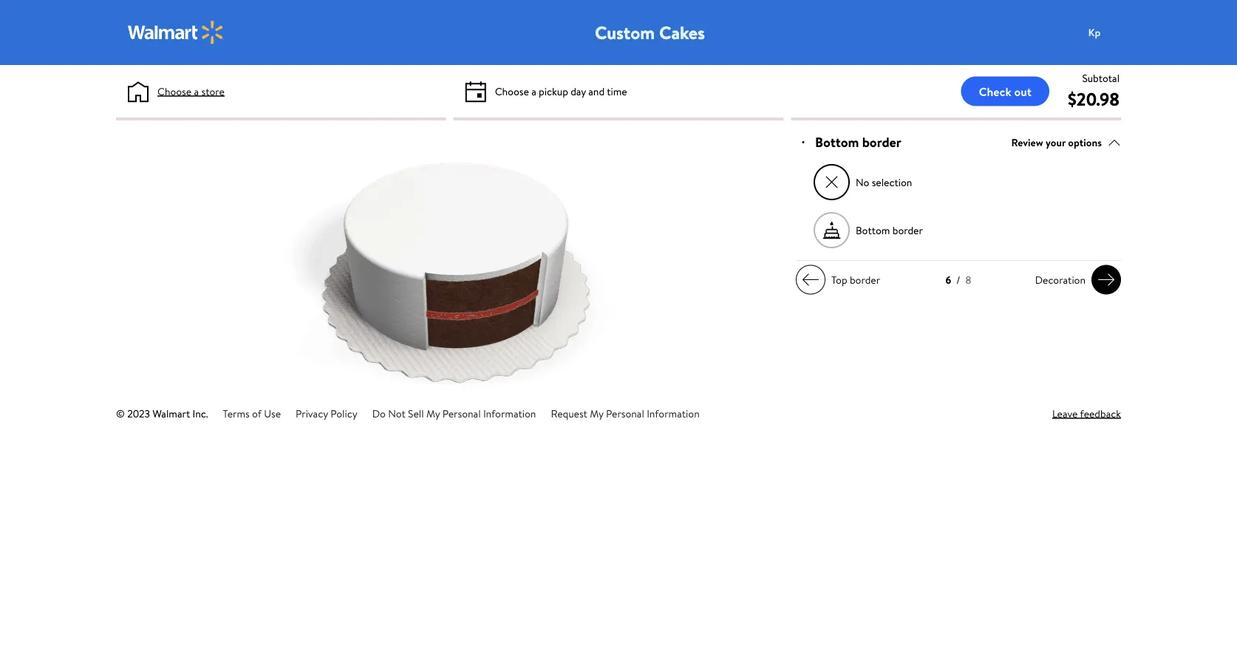 Task type: vqa. For each thing, say whether or not it's contained in the screenshot.
pure balance link
no



Task type: locate. For each thing, give the bounding box(es) containing it.
terms of use
[[223, 406, 281, 421]]

icon for continue arrow image inside decoration "link"
[[1098, 271, 1116, 289]]

0 horizontal spatial a
[[194, 84, 199, 98]]

a left pickup
[[532, 84, 537, 98]]

a for pickup
[[532, 84, 537, 98]]

2 personal from the left
[[606, 406, 645, 421]]

2 choose from the left
[[495, 84, 529, 98]]

a left store
[[194, 84, 199, 98]]

terms of use link
[[223, 406, 281, 421]]

bottom border
[[816, 133, 902, 152], [856, 223, 923, 237]]

leave
[[1053, 406, 1078, 421]]

choose a store link
[[157, 84, 225, 99]]

request my personal information
[[551, 406, 700, 421]]

choose left store
[[157, 84, 192, 98]]

border down selection
[[893, 223, 923, 237]]

2023
[[127, 406, 150, 421]]

store
[[201, 84, 225, 98]]

1 horizontal spatial choose
[[495, 84, 529, 98]]

border
[[863, 133, 902, 152], [893, 223, 923, 237], [850, 273, 881, 287]]

1 choose from the left
[[157, 84, 192, 98]]

no
[[856, 175, 870, 189]]

check out button
[[962, 77, 1050, 106]]

1 horizontal spatial information
[[647, 406, 700, 421]]

custom cakes
[[595, 20, 705, 45]]

a
[[194, 84, 199, 98], [532, 84, 537, 98]]

0 vertical spatial border
[[863, 133, 902, 152]]

© 2023 walmart inc.
[[116, 406, 208, 421]]

border up no selection
[[863, 133, 902, 152]]

1 information from the left
[[483, 406, 536, 421]]

no selection
[[856, 175, 913, 189]]

0 horizontal spatial my
[[427, 406, 440, 421]]

time
[[607, 84, 627, 98]]

and
[[589, 84, 605, 98]]

1 a from the left
[[194, 84, 199, 98]]

do
[[372, 406, 386, 421]]

1 icon for continue arrow image from the left
[[802, 271, 820, 289]]

day
[[571, 84, 586, 98]]

0 horizontal spatial personal
[[443, 406, 481, 421]]

my
[[427, 406, 440, 421], [590, 406, 604, 421]]

decoration link
[[1030, 265, 1122, 295]]

bottom
[[816, 133, 859, 152], [856, 223, 891, 237]]

icon for continue arrow image
[[802, 271, 820, 289], [1098, 271, 1116, 289]]

information
[[483, 406, 536, 421], [647, 406, 700, 421]]

1 horizontal spatial a
[[532, 84, 537, 98]]

icon for continue arrow image right decoration
[[1098, 271, 1116, 289]]

a for store
[[194, 84, 199, 98]]

8
[[966, 273, 972, 287]]

bottom border down selection
[[856, 223, 923, 237]]

remove image
[[824, 174, 840, 191]]

2 a from the left
[[532, 84, 537, 98]]

border right the top at the top of the page
[[850, 273, 881, 287]]

review your options
[[1012, 135, 1102, 149]]

1 vertical spatial border
[[893, 223, 923, 237]]

terms
[[223, 406, 250, 421]]

choose a pickup day and time
[[495, 84, 627, 98]]

check out
[[979, 83, 1032, 99]]

my right sell
[[427, 406, 440, 421]]

border inside top border link
[[850, 273, 881, 287]]

subtotal $20.98
[[1068, 71, 1120, 111]]

2 vertical spatial border
[[850, 273, 881, 287]]

choose
[[157, 84, 192, 98], [495, 84, 529, 98]]

2 information from the left
[[647, 406, 700, 421]]

personal right sell
[[443, 406, 481, 421]]

choose inside choose a store link
[[157, 84, 192, 98]]

2 icon for continue arrow image from the left
[[1098, 271, 1116, 289]]

personal
[[443, 406, 481, 421], [606, 406, 645, 421]]

up arrow image
[[1108, 136, 1122, 149]]

pickup
[[539, 84, 568, 98]]

0 horizontal spatial information
[[483, 406, 536, 421]]

bottom down no
[[856, 223, 891, 237]]

decoration
[[1036, 273, 1086, 287]]

my right request
[[590, 406, 604, 421]]

6 / 8
[[946, 273, 972, 287]]

icon for continue arrow image left the top at the top of the page
[[802, 271, 820, 289]]

your
[[1046, 135, 1066, 149]]

review your options link
[[1012, 132, 1122, 152]]

inc.
[[193, 406, 208, 421]]

options
[[1069, 135, 1102, 149]]

bottom up remove icon
[[816, 133, 859, 152]]

choose for choose a store
[[157, 84, 192, 98]]

top
[[832, 273, 848, 287]]

feedback
[[1081, 406, 1122, 421]]

1 horizontal spatial icon for continue arrow image
[[1098, 271, 1116, 289]]

choose left pickup
[[495, 84, 529, 98]]

kp button
[[1080, 18, 1139, 47]]

bottom border up no
[[816, 133, 902, 152]]

0 horizontal spatial icon for continue arrow image
[[802, 271, 820, 289]]

1 horizontal spatial my
[[590, 406, 604, 421]]

1 horizontal spatial personal
[[606, 406, 645, 421]]

policy
[[331, 406, 358, 421]]

kp
[[1089, 25, 1101, 39]]

icon for continue arrow image inside top border link
[[802, 271, 820, 289]]

personal right request
[[606, 406, 645, 421]]

0 horizontal spatial choose
[[157, 84, 192, 98]]

0 vertical spatial bottom
[[816, 133, 859, 152]]



Task type: describe. For each thing, give the bounding box(es) containing it.
review
[[1012, 135, 1044, 149]]

top border link
[[796, 265, 887, 295]]

leave feedback
[[1053, 406, 1122, 421]]

/
[[957, 273, 961, 287]]

back to walmart.com image
[[128, 21, 224, 44]]

1 vertical spatial bottom border
[[856, 223, 923, 237]]

0 vertical spatial bottom border
[[816, 133, 902, 152]]

request my personal information link
[[551, 406, 700, 421]]

cakes
[[659, 20, 705, 45]]

do not sell my personal information link
[[372, 406, 536, 421]]

not
[[388, 406, 406, 421]]

of
[[252, 406, 262, 421]]

choose for choose a pickup day and time
[[495, 84, 529, 98]]

choose a store
[[157, 84, 225, 98]]

sell
[[408, 406, 424, 421]]

2 my from the left
[[590, 406, 604, 421]]

1 personal from the left
[[443, 406, 481, 421]]

privacy
[[296, 406, 328, 421]]

privacy policy link
[[296, 406, 358, 421]]

check
[[979, 83, 1012, 99]]

6
[[946, 273, 952, 287]]

custom
[[595, 20, 655, 45]]

©
[[116, 406, 125, 421]]

out
[[1015, 83, 1032, 99]]

1 my from the left
[[427, 406, 440, 421]]

privacy policy
[[296, 406, 358, 421]]

use
[[264, 406, 281, 421]]

$20.98
[[1068, 87, 1120, 111]]

review your options element
[[1012, 135, 1102, 150]]

do not sell my personal information
[[372, 406, 536, 421]]

leave feedback button
[[1053, 406, 1122, 421]]

subtotal
[[1083, 71, 1120, 85]]

selection
[[872, 175, 913, 189]]

walmart
[[153, 406, 190, 421]]

request
[[551, 406, 588, 421]]

1 vertical spatial bottom
[[856, 223, 891, 237]]

top border
[[832, 273, 881, 287]]



